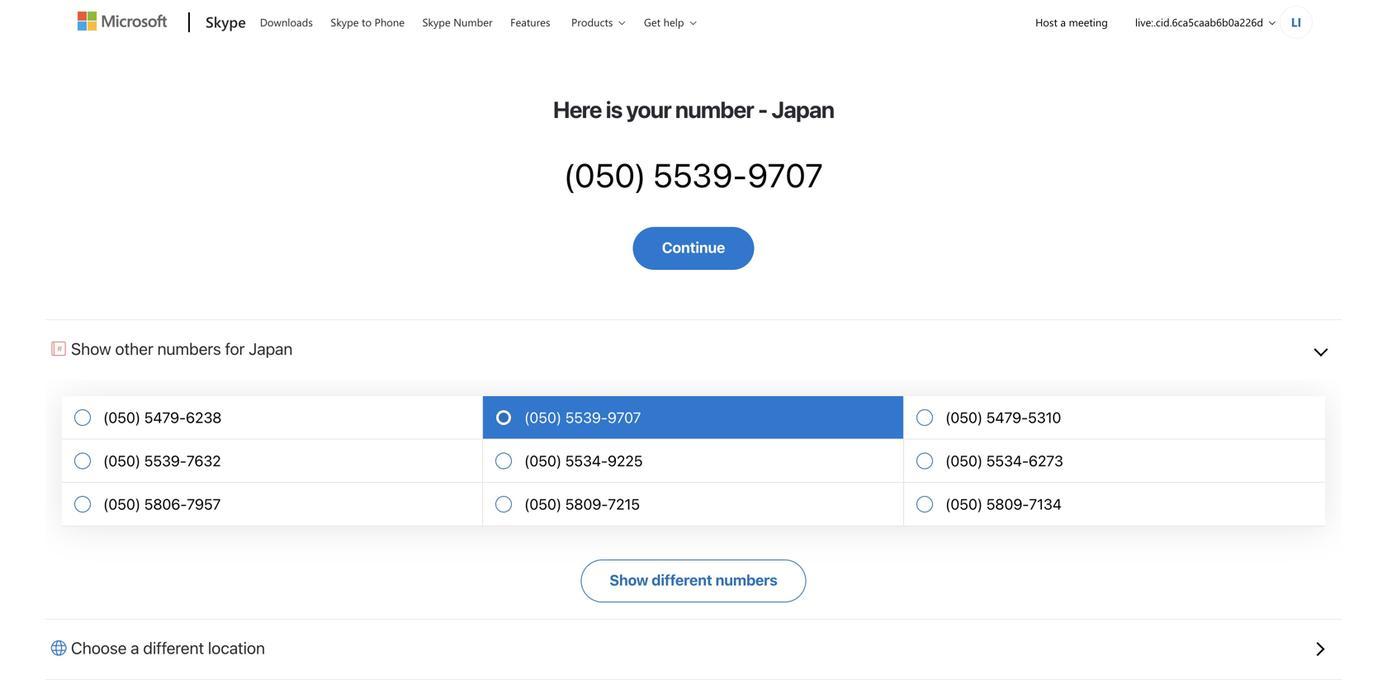 Task type: describe. For each thing, give the bounding box(es) containing it.
(050) 5809-7215 radio
[[483, 483, 905, 527]]

1 horizontal spatial 9707
[[748, 156, 824, 195]]

(050) 5806-7957 radio
[[62, 483, 483, 527]]

a for meeting
[[1061, 15, 1066, 29]]

(050) 5534-6273 radio
[[905, 440, 1326, 483]]

here is your number - japan
[[553, 96, 834, 123]]

5806-
[[144, 496, 187, 514]]

(050) 5539-7632
[[103, 452, 221, 470]]

5809- for 7134
[[987, 496, 1030, 514]]

(050) for (050) 5534-9225 'option'
[[525, 452, 562, 470]]

your
[[626, 96, 671, 123]]

(050) for (050) 5479-5310 radio
[[946, 409, 983, 427]]

0 5 0 5 5 3 9 7 6 3 2 element
[[103, 452, 221, 470]]

6238
[[186, 409, 222, 427]]

(050) 5539-9707 radio
[[483, 397, 905, 440]]

skype to phone link
[[323, 1, 412, 40]]

here
[[553, 96, 602, 123]]

5539- for (050) 5539-9707 option
[[566, 409, 608, 427]]

products
[[572, 15, 613, 29]]

0 5 0 5 5 3 9 9 7 0 7 element
[[525, 409, 641, 427]]

li
[[1292, 14, 1302, 30]]

(050) 5534-6273
[[946, 452, 1064, 470]]

5479- for 6238
[[144, 409, 186, 427]]

(050) 5534-9225 radio
[[483, 440, 905, 483]]

choose a different location
[[71, 639, 265, 658]]

7632
[[187, 452, 221, 470]]

(050) 5534-9225
[[525, 452, 643, 470]]

(050) 5539-7632 radio
[[62, 440, 483, 483]]

skype link
[[197, 1, 251, 45]]

(050) for (050) 5479-6238 'radio'
[[103, 409, 141, 427]]

5809- for 7215
[[566, 496, 608, 514]]

choose a different location button
[[45, 619, 1342, 680]]

microsoft image
[[78, 12, 167, 31]]

for
[[225, 339, 245, 358]]

show different numbers
[[610, 571, 778, 589]]

skype number link
[[415, 1, 500, 40]]

japan inside dropdown button
[[249, 339, 293, 358]]

(050) for (050) 5539-9707 option
[[525, 409, 562, 427]]

0 5 0 5 5 3 4 6 2 7 3 element
[[946, 452, 1064, 470]]

skype number
[[423, 15, 493, 29]]

(050) 5539-9707 inside option
[[525, 409, 641, 427]]

skype for skype
[[206, 12, 246, 31]]

(050) 5809-7134 radio
[[905, 483, 1326, 527]]

show different numbers button
[[581, 560, 807, 603]]

(050) for the (050) 5809-7134 option on the right of the page
[[946, 496, 983, 514]]

(050) for the (050) 5806-7957 radio
[[103, 496, 141, 514]]

7957
[[187, 496, 221, 514]]

5534- for 6273
[[987, 452, 1029, 470]]

9707 inside 0 5 0 5 5 3 9 9 7 0 7 element
[[608, 409, 641, 427]]

is
[[606, 96, 622, 123]]

downloads link
[[253, 1, 320, 40]]

show other numbers for japan button
[[45, 320, 1342, 380]]

5310
[[1029, 409, 1062, 427]]



Task type: vqa. For each thing, say whether or not it's contained in the screenshot.
DK image
no



Task type: locate. For each thing, give the bounding box(es) containing it.
phone
[[375, 15, 405, 29]]

(050) inside 0 5 0 5 8 0 6 7 9 5 7 element
[[103, 496, 141, 514]]

5809- down the 0 5 0 5 5 3 4 9 2 2 5 element
[[566, 496, 608, 514]]

different up choose a different location dropdown button
[[652, 571, 713, 589]]

location
[[208, 639, 265, 658]]

0 vertical spatial 5539-
[[653, 156, 748, 195]]

1 horizontal spatial 5534-
[[987, 452, 1029, 470]]

0 horizontal spatial numbers
[[157, 339, 221, 358]]

(050) for the (050) 5539-7632 radio
[[103, 452, 141, 470]]

0 5 0 5 5 3 4 9 2 2 5 element
[[525, 452, 643, 470]]

2 vertical spatial 5539-
[[144, 452, 187, 470]]

(050) 5809-7134
[[946, 496, 1062, 514]]

1 vertical spatial a
[[131, 639, 139, 658]]

2 5479- from the left
[[987, 409, 1029, 427]]

1 horizontal spatial 5539-
[[566, 409, 608, 427]]

downloads
[[260, 15, 313, 29]]

a right 'choose' at the left of the page
[[131, 639, 139, 658]]

1 5534- from the left
[[566, 452, 608, 470]]

2 5809- from the left
[[987, 496, 1030, 514]]

a
[[1061, 15, 1066, 29], [131, 639, 139, 658]]

5534-
[[566, 452, 608, 470], [987, 452, 1029, 470]]

5539-
[[653, 156, 748, 195], [566, 409, 608, 427], [144, 452, 187, 470]]

5534- for 9225
[[566, 452, 608, 470]]

japan right "-"
[[772, 96, 834, 123]]

0 5 0 5 8 0 6 7 9 5 7 element
[[103, 496, 221, 514]]

(050) up the '(050) 5539-7632'
[[103, 409, 141, 427]]

9225
[[608, 452, 643, 470]]

6273
[[1029, 452, 1064, 470]]

(050) up (050) 5809-7215
[[525, 452, 562, 470]]

a inside host a meeting link
[[1061, 15, 1066, 29]]

5809- inside '0 5 0 5 8 0 9 7 1 3 4' element
[[987, 496, 1030, 514]]

get help
[[644, 15, 684, 29]]

(050) down "0 5 0 5 4 7 9 5 3 1 0" element
[[946, 452, 983, 470]]

1 horizontal spatial 5479-
[[987, 409, 1029, 427]]

0 vertical spatial japan
[[772, 96, 834, 123]]

1 vertical spatial japan
[[249, 339, 293, 358]]

show other numbers for japan
[[71, 339, 293, 358]]

0 horizontal spatial 5534-
[[566, 452, 608, 470]]

different left location
[[143, 639, 204, 658]]

9707 down "-"
[[748, 156, 824, 195]]

0 horizontal spatial a
[[131, 639, 139, 658]]

5539- inside 0 5 0 5 5 3 9 7 6 3 2 element
[[144, 452, 187, 470]]

(050) inside 0 5 0 5 5 3 9 9 7 0 7 element
[[525, 409, 562, 427]]

show inside button
[[610, 571, 649, 589]]

host a meeting
[[1036, 15, 1109, 29]]

numbers inside dropdown button
[[157, 339, 221, 358]]

0 vertical spatial numbers
[[157, 339, 221, 358]]

5809- down 0 5 0 5 5 3 4 6 2 7 3 element
[[987, 496, 1030, 514]]

a right host
[[1061, 15, 1066, 29]]

(050) down 0 5 0 5 5 3 4 6 2 7 3 element
[[946, 496, 983, 514]]

0 vertical spatial show
[[71, 339, 111, 358]]

japan
[[772, 96, 834, 123], [249, 339, 293, 358]]

2 horizontal spatial skype
[[423, 15, 451, 29]]

(050)
[[564, 156, 646, 195], [103, 409, 141, 427], [525, 409, 562, 427], [946, 409, 983, 427], [103, 452, 141, 470], [525, 452, 562, 470], [946, 452, 983, 470], [103, 496, 141, 514], [525, 496, 562, 514], [946, 496, 983, 514]]

0 5 0 5 4 7 9 5 3 1 0 element
[[946, 409, 1062, 427]]

collapse-suggested-numbers option group
[[62, 397, 1326, 527]]

1 vertical spatial numbers
[[716, 571, 778, 589]]

(050) inside 0 5 0 5 5 3 4 6 2 7 3 element
[[946, 452, 983, 470]]

different inside button
[[652, 571, 713, 589]]

host
[[1036, 15, 1058, 29]]

skype left "number"
[[423, 15, 451, 29]]

different inside dropdown button
[[143, 639, 204, 658]]

1 horizontal spatial 5809-
[[987, 496, 1030, 514]]

5539- down here is your number - japan
[[653, 156, 748, 195]]

0 horizontal spatial 5539-
[[144, 452, 187, 470]]

5539- up 5806-
[[144, 452, 187, 470]]

get
[[644, 15, 661, 29]]

(050) 5809-7215
[[525, 496, 640, 514]]

1 5809- from the left
[[566, 496, 608, 514]]

(050) down the 0 5 0 5 5 3 4 9 2 2 5 element
[[525, 496, 562, 514]]

0 horizontal spatial japan
[[249, 339, 293, 358]]

1 vertical spatial different
[[143, 639, 204, 658]]

skype for skype to phone
[[331, 15, 359, 29]]

numbers inside button
[[716, 571, 778, 589]]

get help button
[[634, 1, 710, 43]]

1 horizontal spatial different
[[652, 571, 713, 589]]

(050) inside the 0 5 0 5 5 3 4 9 2 2 5 element
[[525, 452, 562, 470]]

different
[[652, 571, 713, 589], [143, 639, 204, 658]]

1 vertical spatial 5539-
[[566, 409, 608, 427]]

choose
[[71, 639, 127, 658]]

5534- inside the 0 5 0 5 5 3 4 9 2 2 5 element
[[566, 452, 608, 470]]

numbers for other
[[157, 339, 221, 358]]

1 vertical spatial show
[[610, 571, 649, 589]]

(050) 5806-7957
[[103, 496, 221, 514]]

7215
[[608, 496, 640, 514]]

numbers for different
[[716, 571, 778, 589]]

5534- inside 0 5 0 5 5 3 4 6 2 7 3 element
[[987, 452, 1029, 470]]

1 horizontal spatial numbers
[[716, 571, 778, 589]]

1 horizontal spatial a
[[1061, 15, 1066, 29]]

(050) up "(050) 5534-6273"
[[946, 409, 983, 427]]

to
[[362, 15, 372, 29]]

0 5 0 5 8 0 9 7 2 1 5 element
[[525, 496, 640, 514]]

other
[[115, 339, 153, 358]]

5479-
[[144, 409, 186, 427], [987, 409, 1029, 427]]

5479- for 5310
[[987, 409, 1029, 427]]

0 5 0 5 4 7 9 6 2 3 8 element
[[103, 409, 222, 427]]

0 horizontal spatial show
[[71, 339, 111, 358]]

skype to phone
[[331, 15, 405, 29]]

0 horizontal spatial different
[[143, 639, 204, 658]]

show down 7215
[[610, 571, 649, 589]]

(050) for the (050) 5809-7215 option
[[525, 496, 562, 514]]

features link
[[503, 1, 558, 40]]

5479- up "(050) 5534-6273"
[[987, 409, 1029, 427]]

5809- inside 0 5 0 5 8 0 9 7 2 1 5 element
[[566, 496, 608, 514]]

(050) 5479-5310
[[946, 409, 1062, 427]]

5534- down "0 5 0 5 4 7 9 5 3 1 0" element
[[987, 452, 1029, 470]]

(050) left 5806-
[[103, 496, 141, 514]]

help
[[664, 15, 684, 29]]

0 vertical spatial 9707
[[748, 156, 824, 195]]

5479- inside 0 5 0 5 4 7 9 6 2 3 8 element
[[144, 409, 186, 427]]

7134
[[1030, 496, 1062, 514]]

features
[[511, 15, 551, 29]]

japan right for
[[249, 339, 293, 358]]

show for show other numbers for japan
[[71, 339, 111, 358]]

(050) 5539-9707 up (050) 5534-9225
[[525, 409, 641, 427]]

5539- up (050) 5534-9225
[[566, 409, 608, 427]]

show for show different numbers
[[610, 571, 649, 589]]

show inside dropdown button
[[71, 339, 111, 358]]

(050) up (050) 5534-9225
[[525, 409, 562, 427]]

(050) down 'is' in the left top of the page
[[564, 156, 646, 195]]

(050) 5479-6238 radio
[[62, 397, 483, 440]]

a inside choose a different location dropdown button
[[131, 639, 139, 658]]

9707
[[748, 156, 824, 195], [608, 409, 641, 427]]

(050) inside 0 5 0 5 8 0 9 7 2 1 5 element
[[525, 496, 562, 514]]

continue
[[662, 239, 725, 257]]

(050) inside '0 5 0 5 8 0 9 7 1 3 4' element
[[946, 496, 983, 514]]

2 horizontal spatial 5539-
[[653, 156, 748, 195]]

5534- down 0 5 0 5 5 3 9 9 7 0 7 element
[[566, 452, 608, 470]]

products button
[[561, 1, 639, 43]]

(050) 5539-9707 down here is your number - japan
[[564, 156, 824, 195]]

1 vertical spatial 9707
[[608, 409, 641, 427]]

(050) 5479-5310 radio
[[905, 397, 1326, 440]]

0 vertical spatial (050) 5539-9707
[[564, 156, 824, 195]]

2 5534- from the left
[[987, 452, 1029, 470]]

(050) 5479-6238
[[103, 409, 222, 427]]

skype for skype number
[[423, 15, 451, 29]]

(050) inside "0 5 0 5 4 7 9 5 3 1 0" element
[[946, 409, 983, 427]]

5479- up the '(050) 5539-7632'
[[144, 409, 186, 427]]

continue button
[[633, 227, 754, 270]]

meeting
[[1069, 15, 1109, 29]]

1 vertical spatial (050) 5539-9707
[[525, 409, 641, 427]]

show left other
[[71, 339, 111, 358]]

a for different
[[131, 639, 139, 658]]

skype left downloads
[[206, 12, 246, 31]]

0 horizontal spatial 5479-
[[144, 409, 186, 427]]

(050) up (050) 5806-7957
[[103, 452, 141, 470]]

host a meeting link
[[1022, 1, 1123, 43]]

(050) inside 0 5 0 5 4 7 9 6 2 3 8 element
[[103, 409, 141, 427]]

number
[[676, 96, 754, 123]]

9707 up 9225
[[608, 409, 641, 427]]

live:.cid.6ca5caab6b0a226d
[[1136, 15, 1264, 29]]

skype left to
[[331, 15, 359, 29]]

5539- inside 0 5 0 5 5 3 9 9 7 0 7 element
[[566, 409, 608, 427]]

5539- for the (050) 5539-7632 radio
[[144, 452, 187, 470]]

0 5 0 5 8 0 9 7 1 3 4 element
[[946, 496, 1062, 514]]

(050) for the (050) 5534-6273 radio
[[946, 452, 983, 470]]

5479- inside "0 5 0 5 4 7 9 5 3 1 0" element
[[987, 409, 1029, 427]]

number
[[454, 15, 493, 29]]

(050) 5539-9707
[[564, 156, 824, 195], [525, 409, 641, 427]]

(050) inside 0 5 0 5 5 3 9 7 6 3 2 element
[[103, 452, 141, 470]]

numbers
[[157, 339, 221, 358], [716, 571, 778, 589]]

0 horizontal spatial skype
[[206, 12, 246, 31]]

skype
[[206, 12, 246, 31], [331, 15, 359, 29], [423, 15, 451, 29]]

0 vertical spatial different
[[652, 571, 713, 589]]

-
[[758, 96, 768, 123]]

0 vertical spatial a
[[1061, 15, 1066, 29]]

1 5479- from the left
[[144, 409, 186, 427]]

5809-
[[566, 496, 608, 514], [987, 496, 1030, 514]]

1 horizontal spatial show
[[610, 571, 649, 589]]

0 horizontal spatial 5809-
[[566, 496, 608, 514]]

1 horizontal spatial japan
[[772, 96, 834, 123]]

1 horizontal spatial skype
[[331, 15, 359, 29]]

0 horizontal spatial 9707
[[608, 409, 641, 427]]

show
[[71, 339, 111, 358], [610, 571, 649, 589]]



